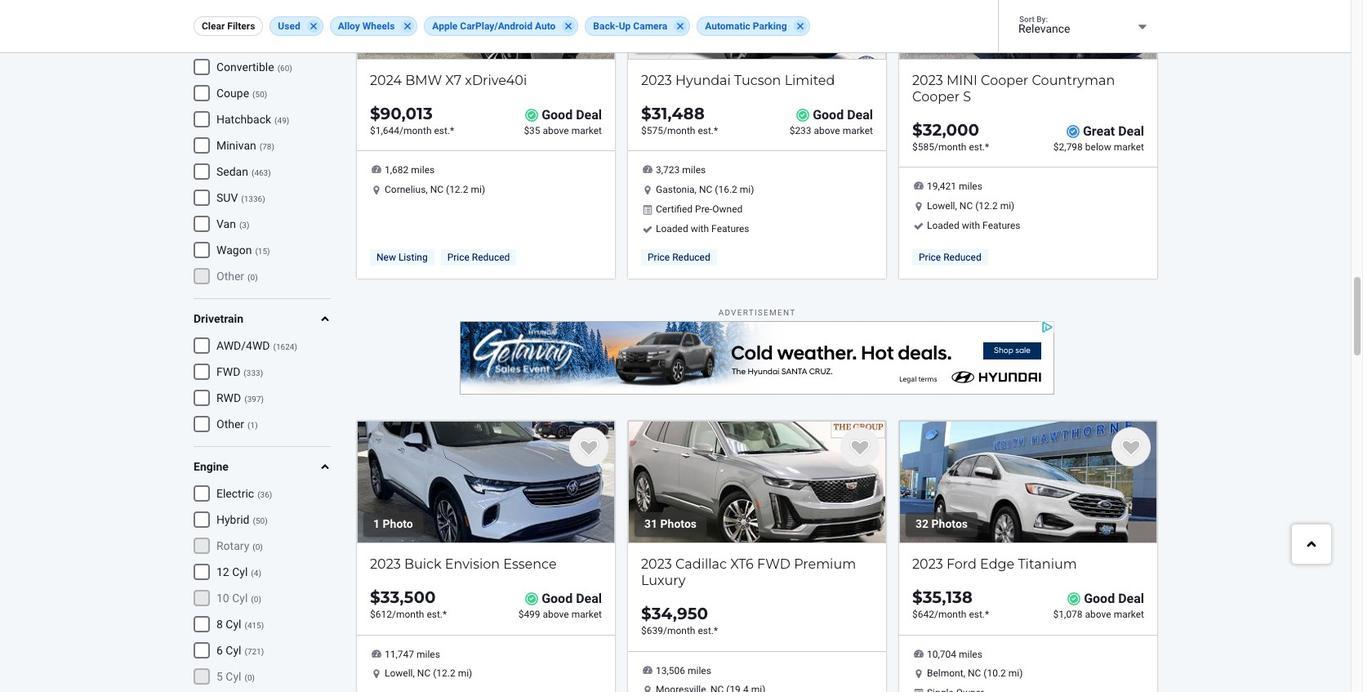 Task type: describe. For each thing, give the bounding box(es) containing it.
good for 33,500
[[542, 591, 573, 607]]

above for 35,138
[[1086, 609, 1112, 620]]

market for 90,013
[[572, 125, 602, 136]]

32
[[916, 518, 929, 531]]

10,704
[[928, 649, 957, 660]]

/month est.* for 32,000
[[935, 141, 990, 152]]

( inside rwd ( 397 )
[[245, 395, 247, 404]]

deal for 31,488
[[848, 107, 874, 122]]

( down 19,421 miles
[[976, 200, 979, 211]]

body style
[[194, 8, 248, 21]]

gastonia , nc ( 16.2 mi)
[[656, 184, 755, 195]]

cyl for 8 cyl
[[226, 618, 241, 631]]

2023 cadillac xt6
[[642, 557, 754, 572]]

convertible
[[217, 61, 274, 74]]

hybrid ( 50 )
[[217, 514, 268, 527]]

above for 33,500
[[543, 609, 569, 620]]

1 horizontal spatial 1
[[373, 518, 380, 531]]

, for 32,000
[[956, 200, 958, 211]]

721
[[248, 648, 261, 657]]

nc for 32,000
[[960, 200, 973, 211]]

good deal for 31,488
[[813, 107, 874, 122]]

limited
[[785, 72, 835, 88]]

cyl for 5 cyl
[[226, 670, 241, 684]]

34,950
[[652, 604, 709, 624]]

convertible ( 60 )
[[217, 61, 292, 74]]

1 horizontal spatial with
[[962, 220, 981, 231]]

0 horizontal spatial loaded
[[656, 223, 689, 234]]

above for 31,488
[[814, 125, 841, 136]]

good deal for 35,138
[[1085, 591, 1145, 607]]

1 inside other ( 1 )
[[250, 421, 255, 430]]

market for 35,138
[[1114, 609, 1145, 620]]

miles right 13,506 at the bottom of page
[[688, 665, 712, 677]]

2024 bmw x7 xdrive40i
[[370, 72, 527, 88]]

( inside van ( 3 )
[[239, 221, 242, 230]]

11,747 miles
[[385, 649, 440, 660]]

575
[[647, 125, 664, 136]]

49
[[277, 116, 287, 125]]

up
[[619, 20, 631, 32]]

cyl for 12 cyl
[[232, 566, 248, 579]]

awd/4wd
[[217, 339, 270, 353]]

market for 32,000
[[1114, 141, 1145, 152]]

$499
[[519, 609, 541, 620]]

2023 for 32,000
[[913, 72, 944, 88]]

photos for 31,488
[[661, 33, 697, 46]]

mi) for 31,488
[[740, 184, 755, 195]]

( right belmont
[[984, 668, 988, 679]]

30 photos
[[373, 33, 426, 46]]

wheels
[[363, 20, 395, 32]]

deal for 35,138
[[1119, 591, 1145, 607]]

auto
[[535, 20, 556, 32]]

style
[[222, 8, 248, 21]]

1 horizontal spatial loaded
[[928, 220, 960, 231]]

612
[[376, 609, 392, 620]]

/month est.* for 33,500
[[392, 609, 447, 620]]

other for other ( 1 )
[[217, 418, 244, 431]]

2023 buick envision essence
[[370, 557, 557, 572]]

good deal for 33,500
[[542, 591, 602, 607]]

60
[[280, 64, 290, 73]]

6
[[217, 644, 223, 657]]

15
[[258, 247, 267, 256]]

apple carplay/android auto button
[[424, 16, 579, 36]]

rwd ( 397 )
[[217, 392, 264, 405]]

0 horizontal spatial features
[[712, 223, 750, 234]]

good deal for 90,013
[[542, 107, 602, 122]]

mini
[[947, 72, 978, 88]]

engine
[[194, 460, 229, 474]]

photos for 90,013
[[389, 33, 426, 46]]

) for sedan ( 463 )
[[268, 169, 271, 178]]

countryman
[[1033, 72, 1116, 88]]

2023 cadillac xt6 image
[[628, 421, 887, 544]]

1,644
[[376, 125, 400, 136]]

50 for coupe
[[255, 90, 265, 99]]

electric ( 36 )
[[217, 487, 272, 500]]

alloy wheels
[[338, 20, 395, 32]]

30
[[373, 33, 387, 46]]

6 cyl ( 721 )
[[217, 644, 264, 657]]

xt6
[[731, 557, 754, 572]]

) for coupe ( 50 )
[[265, 90, 267, 99]]

$1,078 above market
[[1054, 609, 1145, 620]]

$ 32,000 $ 585 /month est.*
[[913, 120, 990, 152]]

2023 buick envision image
[[357, 421, 615, 544]]

$233 above market
[[790, 125, 874, 136]]

coupe ( 50 )
[[217, 87, 267, 100]]

19,421 miles
[[928, 181, 983, 192]]

( inside sedan ( 463 )
[[252, 169, 254, 178]]

back-
[[594, 20, 619, 32]]

gastonia
[[656, 184, 695, 195]]

2023 up luxury at the bottom
[[642, 557, 672, 572]]

deal for 90,013
[[576, 107, 602, 122]]

$499 above market
[[519, 609, 602, 620]]

s
[[964, 89, 972, 104]]

( right 'cornelius'
[[446, 184, 450, 195]]

36 photos
[[645, 33, 697, 46]]

titanium
[[1019, 557, 1078, 572]]

2023 mini cooper countryman cooper s
[[913, 72, 1116, 104]]

photo
[[383, 518, 413, 531]]

rotary
[[217, 540, 249, 553]]

( inside the truck ( 308 )
[[248, 38, 251, 47]]

mi) for 90,013
[[471, 184, 485, 195]]

16.2
[[719, 184, 738, 195]]

) for electric ( 36 )
[[270, 491, 272, 500]]

1 horizontal spatial 36
[[645, 33, 658, 46]]

hatchback
[[217, 113, 271, 126]]

( inside the 10 cyl ( 0 )
[[251, 595, 254, 604]]

( inside 8 cyl ( 415 )
[[245, 621, 248, 630]]

( inside hatchback ( 49 )
[[275, 116, 277, 125]]

$233
[[790, 125, 812, 136]]

1 price reduced from the left
[[448, 251, 510, 263]]

carplay/android
[[460, 20, 533, 32]]

back-up camera
[[594, 20, 668, 32]]

19,421
[[928, 181, 957, 192]]

) inside 6 cyl ( 721 )
[[261, 648, 264, 657]]

lowell for 32,000
[[928, 200, 956, 211]]

, for 90,013
[[426, 184, 428, 195]]

miles for 35,138
[[959, 649, 983, 660]]

0 inside rotary ( 0 )
[[256, 543, 260, 552]]

cyl for 6 cyl
[[226, 644, 241, 657]]

lowell for 33,500
[[385, 668, 413, 679]]

hyundai
[[676, 72, 731, 88]]

other ( 0 )
[[217, 270, 258, 283]]

642
[[918, 609, 935, 620]]

10 cyl ( 0 )
[[217, 592, 261, 605]]

5
[[217, 670, 223, 684]]

wagon
[[217, 244, 252, 257]]

) for convertible ( 60 )
[[290, 64, 292, 73]]

minivan ( 78 )
[[217, 139, 275, 152]]

miles for 33,500
[[417, 649, 440, 660]]

1 photo
[[373, 518, 413, 531]]

) for other ( 0 )
[[255, 273, 258, 282]]

photos right 31
[[661, 518, 697, 531]]

12.2 for 32,000
[[979, 200, 998, 211]]

2023 ford edge image
[[900, 421, 1158, 544]]

market for 31,488
[[843, 125, 874, 136]]

( inside awd/4wd ( 1624 )
[[273, 343, 276, 352]]

nc for 35,138
[[968, 668, 982, 679]]

1,682
[[385, 164, 409, 176]]

( inside the minivan ( 78 )
[[260, 143, 262, 152]]

) inside 5 cyl ( 0 )
[[252, 674, 255, 683]]

90,013
[[380, 103, 433, 123]]

397
[[247, 395, 261, 404]]

fwd premium luxury
[[642, 557, 857, 589]]

minivan
[[217, 139, 256, 152]]

suv ( 1336 )
[[217, 192, 265, 205]]

10.2
[[988, 668, 1007, 679]]

) for wagon ( 15 )
[[267, 247, 270, 256]]

1 horizontal spatial loaded with features
[[928, 220, 1021, 231]]

$ 34,950 $ 639 /month est.*
[[642, 604, 718, 637]]

belmont , nc ( 10.2 mi)
[[928, 668, 1023, 679]]

nc for 31,488
[[699, 184, 713, 195]]

( down 11,747 miles
[[433, 668, 437, 679]]

0 horizontal spatial loaded with features
[[656, 223, 750, 234]]

1336
[[244, 195, 262, 204]]

31,488
[[652, 103, 705, 123]]

2023 for 33,500
[[370, 557, 401, 572]]

8
[[217, 618, 223, 631]]

$ 31,488 $ 575 /month est.*
[[642, 103, 718, 136]]

0 inside 5 cyl ( 0 )
[[248, 674, 252, 683]]

308
[[251, 38, 265, 47]]

2 price reduced from the left
[[648, 251, 711, 263]]



Task type: locate. For each thing, give the bounding box(es) containing it.
) for other ( 1 )
[[255, 421, 258, 430]]

miles right 11,747
[[417, 649, 440, 660]]

11,747
[[385, 649, 414, 660]]

good deal up $35 above market
[[542, 107, 602, 122]]

automatic parking
[[705, 20, 787, 32]]

) right "van"
[[247, 221, 250, 230]]

) for hybrid ( 50 )
[[265, 517, 268, 526]]

( right rotary
[[253, 543, 256, 552]]

) up 721
[[261, 621, 264, 630]]

sedan ( 463 )
[[217, 165, 271, 178]]

( inside other ( 0 )
[[248, 273, 250, 282]]

) inside hybrid ( 50 )
[[265, 517, 268, 526]]

advertisement
[[719, 308, 796, 317]]

( right "van"
[[239, 221, 242, 230]]

photos
[[389, 33, 426, 46], [661, 33, 697, 46], [661, 518, 697, 531], [932, 518, 968, 531]]

( inside wagon ( 15 )
[[255, 247, 258, 256]]

) down 78
[[268, 169, 271, 178]]

) down 4
[[259, 595, 261, 604]]

33,500
[[381, 588, 436, 607]]

advertisement region
[[460, 321, 1055, 395]]

) inside fwd ( 333 )
[[260, 369, 263, 378]]

) inside sedan ( 463 )
[[268, 169, 271, 178]]

0 inside other ( 0 )
[[250, 273, 255, 282]]

) inside suv ( 1336 )
[[262, 195, 265, 204]]

mi) for 33,500
[[458, 668, 473, 679]]

415
[[248, 621, 261, 630]]

good
[[542, 107, 573, 122], [813, 107, 844, 122], [542, 591, 573, 607], [1085, 591, 1116, 607]]

/month est.* for 35,138
[[935, 609, 990, 620]]

) for suv ( 1336 )
[[262, 195, 265, 204]]

loaded down 19,421
[[928, 220, 960, 231]]

1 horizontal spatial fwd
[[758, 557, 791, 572]]

xdrive40i
[[465, 72, 527, 88]]

lowell , nc ( 12.2 mi) for 32,000
[[928, 200, 1015, 211]]

new listing
[[377, 251, 428, 263]]

) down 397
[[255, 421, 258, 430]]

nc for 33,500
[[417, 668, 431, 679]]

0 vertical spatial fwd
[[217, 366, 241, 379]]

1 horizontal spatial features
[[983, 220, 1021, 231]]

50 inside hybrid ( 50 )
[[256, 517, 265, 526]]

mi) for 32,000
[[1001, 200, 1015, 211]]

) inside other ( 1 )
[[255, 421, 258, 430]]

( down filters
[[248, 38, 251, 47]]

belmont
[[928, 668, 964, 679]]

) down used
[[290, 64, 292, 73]]

nc for 90,013
[[430, 184, 444, 195]]

) down hatchback ( 49 )
[[272, 143, 275, 152]]

1 other from the top
[[217, 270, 244, 283]]

cooper right mini
[[982, 72, 1029, 88]]

market right $233
[[843, 125, 874, 136]]

) for fwd ( 333 )
[[260, 369, 263, 378]]

0 horizontal spatial price reduced
[[448, 251, 510, 263]]

nc right 'cornelius'
[[430, 184, 444, 195]]

, for 35,138
[[964, 668, 966, 679]]

1 vertical spatial cooper
[[913, 89, 960, 104]]

rotary ( 0 )
[[217, 540, 263, 553]]

clear
[[202, 20, 225, 32]]

photos right 30 at the left top of page
[[389, 33, 426, 46]]

premium
[[794, 557, 857, 572]]

suv
[[217, 192, 238, 205]]

/month est.* down the 33,500
[[392, 609, 447, 620]]

( right 6 on the left bottom of page
[[245, 648, 248, 657]]

( up 415
[[251, 595, 254, 604]]

1 horizontal spatial lowell , nc ( 12.2 mi)
[[928, 200, 1015, 211]]

0 vertical spatial 12.2
[[450, 184, 469, 195]]

with
[[962, 220, 981, 231], [691, 223, 709, 234]]

4
[[254, 569, 259, 578]]

/month est.* inside $ 35,138 $ 642 /month est.*
[[935, 609, 990, 620]]

used
[[278, 20, 300, 32]]

/month est.* inside $ 31,488 $ 575 /month est.*
[[664, 125, 718, 136]]

1 vertical spatial 50
[[256, 517, 265, 526]]

apple
[[433, 20, 458, 32]]

) inside wagon ( 15 )
[[267, 247, 270, 256]]

other for other ( 0 )
[[217, 270, 244, 283]]

( right "suv"
[[241, 195, 244, 204]]

x7
[[446, 72, 462, 88]]

photos right 32
[[932, 518, 968, 531]]

1624
[[276, 343, 295, 352]]

above
[[543, 125, 569, 136], [814, 125, 841, 136], [543, 609, 569, 620], [1086, 609, 1112, 620]]

good for 35,138
[[1085, 591, 1116, 607]]

) inside electric ( 36 )
[[270, 491, 272, 500]]

( right 5
[[245, 674, 248, 683]]

cornelius
[[385, 184, 426, 195]]

, down 11,747 miles
[[413, 668, 415, 679]]

0 horizontal spatial lowell , nc ( 12.2 mi)
[[385, 668, 473, 679]]

) for awd/4wd ( 1624 )
[[295, 343, 297, 352]]

50 right the hybrid
[[256, 517, 265, 526]]

fwd inside fwd premium luxury
[[758, 557, 791, 572]]

) inside 12 cyl ( 4 )
[[259, 569, 261, 578]]

good deal up the $1,078 above market
[[1085, 591, 1145, 607]]

2023 inside 2023 mini cooper countryman cooper s
[[913, 72, 944, 88]]

mi) for 35,138
[[1009, 668, 1023, 679]]

with down the 'certified pre‑owned'
[[691, 223, 709, 234]]

cadillac
[[676, 557, 727, 572]]

/month est.* for 90,013
[[400, 125, 455, 136]]

) inside the 10 cyl ( 0 )
[[259, 595, 261, 604]]

/month est.* for 34,950
[[664, 625, 718, 637]]

) inside awd/4wd ( 1624 )
[[295, 343, 297, 352]]

( right the electric
[[258, 491, 260, 500]]

( right the wagon
[[255, 247, 258, 256]]

) down 721
[[252, 674, 255, 683]]

) right rotary
[[260, 543, 263, 552]]

) right rwd
[[261, 395, 264, 404]]

50 inside coupe ( 50 )
[[255, 90, 265, 99]]

, up the 'certified pre‑owned'
[[695, 184, 697, 195]]

( up 6 cyl ( 721 )
[[245, 621, 248, 630]]

$ 35,138 $ 642 /month est.*
[[913, 588, 990, 620]]

) inside van ( 3 )
[[247, 221, 250, 230]]

nc up the 'certified pre‑owned'
[[699, 184, 713, 195]]

cyl right 8 at the left bottom of the page
[[226, 618, 241, 631]]

/month est.*
[[400, 125, 455, 136], [664, 125, 718, 136], [935, 141, 990, 152], [392, 609, 447, 620], [935, 609, 990, 620], [664, 625, 718, 637]]

0 vertical spatial other
[[217, 270, 244, 283]]

hatchback ( 49 )
[[217, 113, 289, 126]]

) for van ( 3 )
[[247, 221, 250, 230]]

2 vertical spatial 12.2
[[437, 668, 456, 679]]

$2,798 below market
[[1054, 141, 1145, 152]]

/month est.* down 34,950
[[664, 625, 718, 637]]

( right rwd
[[245, 395, 247, 404]]

miles
[[411, 164, 435, 176], [683, 164, 706, 176], [959, 181, 983, 192], [417, 649, 440, 660], [959, 649, 983, 660], [688, 665, 712, 677]]

) inside convertible ( 60 )
[[290, 64, 292, 73]]

certified pre‑owned
[[656, 203, 743, 215]]

( right hatchback on the top of page
[[275, 116, 277, 125]]

lowell down 19,421
[[928, 200, 956, 211]]

) for rwd ( 397 )
[[261, 395, 264, 404]]

2024 bmw x7 image
[[357, 0, 615, 59]]

deal up $499 above market
[[576, 591, 602, 607]]

miles up belmont , nc ( 10.2 mi)
[[959, 649, 983, 660]]

) up the 10 cyl ( 0 ) at left bottom
[[259, 569, 261, 578]]

) right awd/4wd
[[295, 343, 297, 352]]

( right the convertible
[[278, 64, 280, 73]]

below
[[1086, 141, 1112, 152]]

) inside hatchback ( 49 )
[[287, 116, 289, 125]]

price reduced down certified
[[648, 251, 711, 263]]

cyl left 4
[[232, 566, 248, 579]]

( inside convertible ( 60 )
[[278, 64, 280, 73]]

) right the wagon
[[267, 247, 270, 256]]

78
[[262, 143, 272, 152]]

drivetrain
[[194, 313, 244, 326]]

12.2 for 33,500
[[437, 668, 456, 679]]

0 horizontal spatial cooper
[[913, 89, 960, 104]]

nc
[[430, 184, 444, 195], [699, 184, 713, 195], [960, 200, 973, 211], [417, 668, 431, 679], [968, 668, 982, 679]]

( down wagon ( 15 )
[[248, 273, 250, 282]]

1 horizontal spatial price reduced
[[648, 251, 711, 263]]

8 cyl ( 415 )
[[217, 618, 264, 631]]

deal for 33,500
[[576, 591, 602, 607]]

market for 33,500
[[572, 609, 602, 620]]

) down wagon ( 15 )
[[255, 273, 258, 282]]

cooper down mini
[[913, 89, 960, 104]]

) inside the minivan ( 78 )
[[272, 143, 275, 152]]

0 vertical spatial cooper
[[982, 72, 1029, 88]]

/month est.* inside $ 33,500 $ 612 /month est.*
[[392, 609, 447, 620]]

$1,078
[[1054, 609, 1083, 620]]

good for 31,488
[[813, 107, 844, 122]]

1 vertical spatial fwd
[[758, 557, 791, 572]]

2023 hyundai tucson image
[[628, 0, 887, 59]]

( inside other ( 1 )
[[248, 421, 250, 430]]

0 inside the 10 cyl ( 0 )
[[254, 595, 259, 604]]

50 for hybrid
[[256, 517, 265, 526]]

features
[[983, 220, 1021, 231], [712, 223, 750, 234]]

deal for 32,000
[[1119, 123, 1145, 139]]

( inside fwd ( 333 )
[[244, 369, 247, 378]]

1 vertical spatial other
[[217, 418, 244, 431]]

( inside 12 cyl ( 4 )
[[251, 569, 254, 578]]

463
[[254, 169, 268, 178]]

deal up $35 above market
[[576, 107, 602, 122]]

31
[[645, 518, 658, 531]]

great
[[1084, 123, 1116, 139]]

3
[[242, 221, 247, 230]]

good deal up $499 above market
[[542, 591, 602, 607]]

1 vertical spatial 12.2
[[979, 200, 998, 211]]

parking
[[753, 20, 787, 32]]

filters
[[227, 20, 255, 32]]

photos for 35,138
[[932, 518, 968, 531]]

/month est.* for 31,488
[[664, 125, 718, 136]]

/month est.* inside $ 32,000 $ 585 /month est.*
[[935, 141, 990, 152]]

deal up the $233 above market
[[848, 107, 874, 122]]

apple carplay/android auto
[[433, 20, 556, 32]]

( inside electric ( 36 )
[[258, 491, 260, 500]]

2 horizontal spatial price reduced
[[919, 251, 982, 263]]

3,723 miles
[[656, 164, 706, 176]]

0 horizontal spatial 1
[[250, 421, 255, 430]]

/month est.* down 32,000
[[935, 141, 990, 152]]

/month est.* down 31,488
[[664, 125, 718, 136]]

cyl right 6 on the left bottom of page
[[226, 644, 241, 657]]

deal
[[576, 107, 602, 122], [848, 107, 874, 122], [1119, 123, 1145, 139], [576, 591, 602, 607], [1119, 591, 1145, 607]]

1 left photo
[[373, 518, 380, 531]]

) inside 8 cyl ( 415 )
[[261, 621, 264, 630]]

0 vertical spatial lowell
[[928, 200, 956, 211]]

1 vertical spatial lowell
[[385, 668, 413, 679]]

) for rotary ( 0 )
[[260, 543, 263, 552]]

, for 33,500
[[413, 668, 415, 679]]

back-up camera button
[[585, 16, 691, 36]]

good deal
[[542, 107, 602, 122], [813, 107, 874, 122], [542, 591, 602, 607], [1085, 591, 1145, 607]]

( up pre‑owned
[[715, 184, 719, 195]]

12.2 right 'cornelius'
[[450, 184, 469, 195]]

pre‑owned
[[696, 203, 743, 215]]

1 50 from the top
[[255, 90, 265, 99]]

fwd for premium
[[758, 557, 791, 572]]

3,723
[[656, 164, 680, 176]]

) right the hybrid
[[265, 517, 268, 526]]

( inside suv ( 1336 )
[[241, 195, 244, 204]]

/month est.* down 35,138
[[935, 609, 990, 620]]

ford
[[947, 557, 977, 572]]

) inside coupe ( 50 )
[[265, 90, 267, 99]]

/month est.* inside $ 34,950 $ 639 /month est.*
[[664, 625, 718, 637]]

) inside rotary ( 0 )
[[260, 543, 263, 552]]

edge
[[981, 557, 1015, 572]]

cyl right 5
[[226, 670, 241, 684]]

nc down 11,747 miles
[[417, 668, 431, 679]]

good deal up the $233 above market
[[813, 107, 874, 122]]

35,138
[[923, 588, 973, 607]]

0 vertical spatial lowell , nc ( 12.2 mi)
[[928, 200, 1015, 211]]

1 vertical spatial 36
[[260, 491, 270, 500]]

12.2
[[450, 184, 469, 195], [979, 200, 998, 211], [437, 668, 456, 679]]

( inside 6 cyl ( 721 )
[[245, 648, 248, 657]]

cyl right 10
[[232, 592, 248, 605]]

market right $499
[[572, 609, 602, 620]]

( inside rotary ( 0 )
[[253, 543, 256, 552]]

0 horizontal spatial fwd
[[217, 366, 241, 379]]

fwd right xt6
[[758, 557, 791, 572]]

$
[[370, 103, 380, 123], [642, 103, 652, 123], [913, 120, 923, 139], [370, 125, 376, 136], [642, 125, 647, 136], [913, 141, 918, 152], [370, 588, 381, 607], [913, 588, 923, 607], [642, 604, 652, 624], [370, 609, 376, 620], [913, 609, 918, 620], [642, 625, 647, 637]]

, down 19,421 miles
[[956, 200, 958, 211]]

lowell down 11,747
[[385, 668, 413, 679]]

10,704 miles
[[928, 649, 983, 660]]

2023 mini cooper countryman image
[[900, 0, 1158, 59]]

cyl for 10 cyl
[[232, 592, 248, 605]]

with down 19,421 miles
[[962, 220, 981, 231]]

1 vertical spatial lowell , nc ( 12.2 mi)
[[385, 668, 473, 679]]

fwd for (
[[217, 366, 241, 379]]

lowell , nc ( 12.2 mi) for 33,500
[[385, 668, 473, 679]]

good up the $1,078 above market
[[1085, 591, 1116, 607]]

above right $1,078
[[1086, 609, 1112, 620]]

buick
[[404, 557, 442, 572]]

32 photos
[[916, 518, 968, 531]]

0 horizontal spatial 36
[[260, 491, 270, 500]]

2023 left mini
[[913, 72, 944, 88]]

, for 31,488
[[695, 184, 697, 195]]

( up rwd ( 397 )
[[244, 369, 247, 378]]

0 vertical spatial 50
[[255, 90, 265, 99]]

2023 left ford
[[913, 557, 944, 572]]

) for minivan ( 78 )
[[272, 143, 275, 152]]

) for truck ( 308 )
[[265, 38, 268, 47]]

1 horizontal spatial cooper
[[982, 72, 1029, 88]]

0 horizontal spatial with
[[691, 223, 709, 234]]

loaded with features down 19,421 miles
[[928, 220, 1021, 231]]

miles for 31,488
[[683, 164, 706, 176]]

wagon ( 15 )
[[217, 244, 270, 257]]

0
[[250, 273, 255, 282], [256, 543, 260, 552], [254, 595, 259, 604], [248, 674, 252, 683]]

12.2 for 90,013
[[450, 184, 469, 195]]

12.2 down 11,747 miles
[[437, 668, 456, 679]]

50
[[255, 90, 265, 99], [256, 517, 265, 526]]

miles for 90,013
[[411, 164, 435, 176]]

automatic parking button
[[697, 16, 810, 36]]

) up convertible ( 60 )
[[265, 38, 268, 47]]

luxury
[[642, 573, 686, 589]]

3 price reduced from the left
[[919, 251, 982, 263]]

, down '10,704 miles'
[[964, 668, 966, 679]]

nc down 19,421 miles
[[960, 200, 973, 211]]

miles for 32,000
[[959, 181, 983, 192]]

lowell , nc ( 12.2 mi) down 19,421 miles
[[928, 200, 1015, 211]]

1 horizontal spatial lowell
[[928, 200, 956, 211]]

miles right 19,421
[[959, 181, 983, 192]]

( inside 5 cyl ( 0 )
[[245, 674, 248, 683]]

0 vertical spatial 1
[[250, 421, 255, 430]]

12 cyl ( 4 )
[[217, 566, 261, 579]]

cooper
[[982, 72, 1029, 88], [913, 89, 960, 104]]

0 down wagon ( 15 )
[[250, 273, 255, 282]]

1 down 397
[[250, 421, 255, 430]]

$ 33,500 $ 612 /month est.*
[[370, 588, 447, 620]]

) for hatchback ( 49 )
[[287, 116, 289, 125]]

2023 left buick
[[370, 557, 401, 572]]

2 other from the top
[[217, 418, 244, 431]]

0 vertical spatial 36
[[645, 33, 658, 46]]

) inside rwd ( 397 )
[[261, 395, 264, 404]]

deal up the $1,078 above market
[[1119, 591, 1145, 607]]

36 inside electric ( 36 )
[[260, 491, 270, 500]]

good up the $233 above market
[[813, 107, 844, 122]]

) inside other ( 0 )
[[255, 273, 258, 282]]

2023 up 31,488
[[642, 72, 672, 88]]

photos down camera
[[661, 33, 697, 46]]

639
[[647, 625, 664, 637]]

/month est.* inside $ 90,013 $ 1,644 /month est.*
[[400, 125, 455, 136]]

( inside hybrid ( 50 )
[[253, 517, 256, 526]]

good for 90,013
[[542, 107, 573, 122]]

loaded down certified
[[656, 223, 689, 234]]

market down great deal
[[1114, 141, 1145, 152]]

1 vertical spatial 1
[[373, 518, 380, 531]]

( down 397
[[248, 421, 250, 430]]

fwd ( 333 )
[[217, 366, 263, 379]]

$2,798
[[1054, 141, 1083, 152]]

awd/4wd ( 1624 )
[[217, 339, 297, 353]]

0 horizontal spatial lowell
[[385, 668, 413, 679]]

2023 for 35,138
[[913, 557, 944, 572]]

) inside the truck ( 308 )
[[265, 38, 268, 47]]

van ( 3 )
[[217, 218, 250, 231]]

deal right great
[[1119, 123, 1145, 139]]

31 photos
[[645, 518, 697, 531]]

2023 for 31,488
[[642, 72, 672, 88]]

( inside coupe ( 50 )
[[253, 90, 255, 99]]

above for 90,013
[[543, 125, 569, 136]]

2 50 from the top
[[256, 517, 265, 526]]

( right sedan
[[252, 169, 254, 178]]

( right awd/4wd
[[273, 343, 276, 352]]



Task type: vqa. For each thing, say whether or not it's contained in the screenshot.


